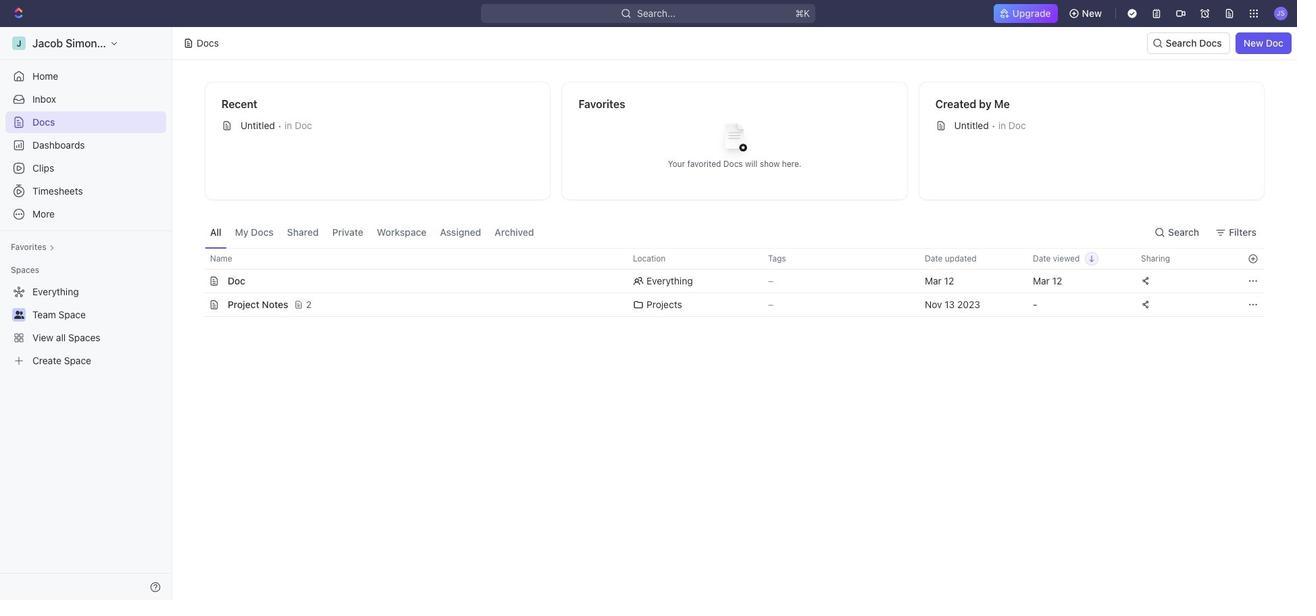 Task type: locate. For each thing, give the bounding box(es) containing it.
tree
[[5, 281, 166, 372]]

2 row from the top
[[190, 269, 1265, 293]]

user group image
[[14, 311, 24, 319]]

tab list
[[205, 216, 540, 248]]

row
[[190, 248, 1265, 270], [190, 269, 1265, 293], [190, 293, 1265, 317]]

3 row from the top
[[190, 293, 1265, 317]]

table
[[190, 248, 1265, 317]]



Task type: vqa. For each thing, say whether or not it's contained in the screenshot.
second row from the top of the page
yes



Task type: describe. For each thing, give the bounding box(es) containing it.
jacob simon's workspace, , element
[[12, 37, 26, 50]]

tree inside sidebar 'navigation'
[[5, 281, 166, 372]]

sidebar navigation
[[0, 27, 175, 600]]

no favorited docs image
[[708, 113, 762, 167]]

1 row from the top
[[190, 248, 1265, 270]]



